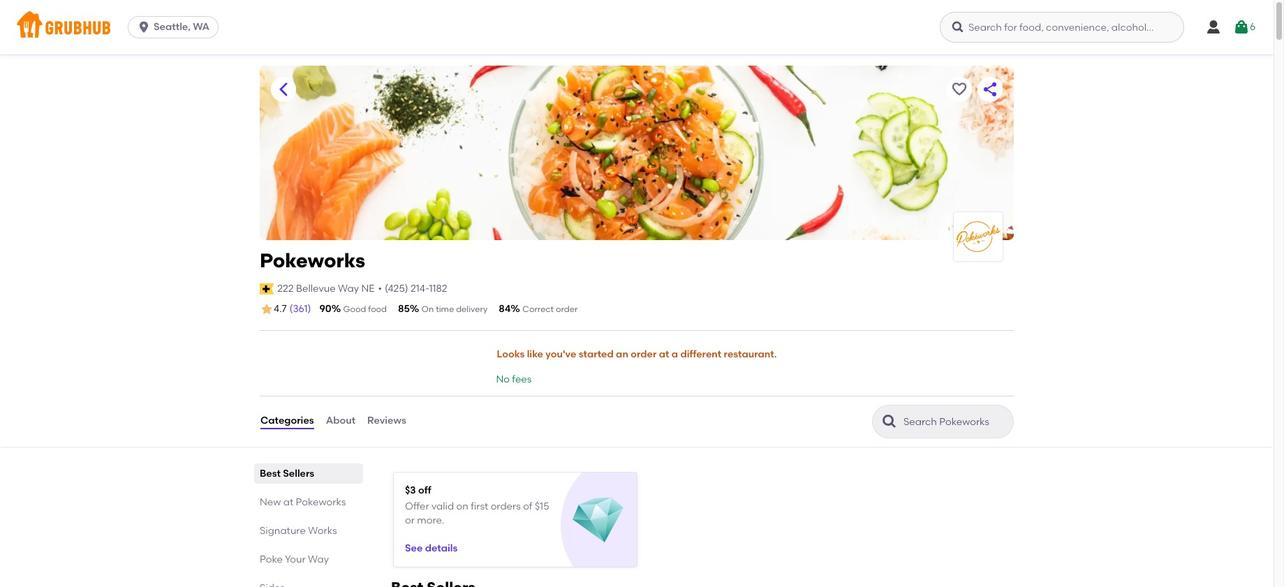 Task type: vqa. For each thing, say whether or not it's contained in the screenshot.
85
yes



Task type: describe. For each thing, give the bounding box(es) containing it.
seattle,
[[154, 21, 191, 33]]

•
[[378, 283, 382, 294]]

new
[[260, 496, 281, 508]]

0 horizontal spatial at
[[283, 496, 293, 508]]

(425)
[[385, 283, 408, 294]]

good food
[[343, 304, 387, 314]]

2 svg image from the left
[[951, 20, 965, 34]]

different
[[680, 349, 721, 360]]

about
[[326, 415, 355, 427]]

or
[[405, 515, 415, 527]]

$3 off offer valid on first orders of $15 or more.
[[405, 484, 549, 527]]

share icon image
[[982, 81, 999, 98]]

way for bellevue
[[338, 283, 359, 294]]

a
[[672, 349, 678, 360]]

poke
[[260, 553, 283, 565]]

new at pokeworks
[[260, 496, 346, 508]]

started
[[579, 349, 614, 360]]

promo image
[[573, 495, 624, 546]]

fees
[[512, 374, 532, 386]]

subscription pass image
[[260, 283, 274, 295]]

reviews button
[[367, 396, 407, 447]]

svg image inside 6 button
[[1233, 19, 1250, 36]]

seattle, wa
[[154, 21, 209, 33]]

save this restaurant button
[[947, 77, 972, 102]]

on
[[422, 304, 434, 314]]

(425) 214-1182 button
[[385, 282, 447, 296]]

see details button
[[405, 536, 458, 562]]

no fees
[[496, 374, 532, 386]]

first
[[471, 501, 488, 513]]

85
[[398, 303, 410, 315]]

see
[[405, 543, 423, 554]]

no
[[496, 374, 510, 386]]

categories button
[[260, 396, 315, 447]]

wa
[[193, 21, 209, 33]]

90
[[319, 303, 331, 315]]

1182
[[429, 283, 447, 294]]

1 vertical spatial pokeworks
[[296, 496, 346, 508]]

best sellers
[[260, 468, 314, 479]]

search icon image
[[881, 413, 898, 430]]

works
[[308, 525, 337, 537]]

looks
[[497, 349, 525, 360]]

orders
[[491, 501, 521, 513]]

an
[[616, 349, 628, 360]]

categories
[[260, 415, 314, 427]]

sellers
[[283, 468, 314, 479]]

bellevue
[[296, 283, 336, 294]]

on
[[456, 501, 468, 513]]

looks like you've started an order at a different restaurant. button
[[496, 340, 778, 370]]

like
[[527, 349, 543, 360]]



Task type: locate. For each thing, give the bounding box(es) containing it.
at left a
[[659, 349, 669, 360]]

pokeworks
[[260, 249, 365, 272], [296, 496, 346, 508]]

1 horizontal spatial svg image
[[951, 20, 965, 34]]

delivery
[[456, 304, 488, 314]]

correct
[[523, 304, 554, 314]]

6 button
[[1233, 15, 1256, 40]]

order
[[556, 304, 578, 314], [631, 349, 657, 360]]

Search Pokeworks search field
[[902, 415, 1009, 428]]

way right your
[[308, 553, 329, 565]]

1 horizontal spatial at
[[659, 349, 669, 360]]

seattle, wa button
[[128, 16, 224, 38]]

details
[[425, 543, 458, 554]]

of
[[523, 501, 532, 513]]

valid
[[431, 501, 454, 513]]

svg image
[[1205, 19, 1222, 36], [1233, 19, 1250, 36]]

time
[[436, 304, 454, 314]]

see details
[[405, 543, 458, 554]]

you've
[[546, 349, 576, 360]]

way for your
[[308, 553, 329, 565]]

222 bellevue way ne
[[277, 283, 375, 294]]

signature works
[[260, 525, 337, 537]]

4.7
[[274, 303, 287, 315]]

order right correct
[[556, 304, 578, 314]]

pokeworks up works
[[296, 496, 346, 508]]

off
[[418, 484, 431, 496]]

0 horizontal spatial svg image
[[1205, 19, 1222, 36]]

0 vertical spatial pokeworks
[[260, 249, 365, 272]]

$15
[[535, 501, 549, 513]]

at inside button
[[659, 349, 669, 360]]

svg image
[[137, 20, 151, 34], [951, 20, 965, 34]]

1 horizontal spatial svg image
[[1233, 19, 1250, 36]]

best
[[260, 468, 281, 479]]

0 horizontal spatial svg image
[[137, 20, 151, 34]]

0 vertical spatial order
[[556, 304, 578, 314]]

• (425) 214-1182
[[378, 283, 447, 294]]

reviews
[[367, 415, 406, 427]]

signature
[[260, 525, 306, 537]]

main navigation navigation
[[0, 0, 1274, 54]]

Search for food, convenience, alcohol... search field
[[940, 12, 1184, 43]]

6
[[1250, 21, 1256, 33]]

1 horizontal spatial way
[[338, 283, 359, 294]]

offer
[[405, 501, 429, 513]]

good
[[343, 304, 366, 314]]

order right an
[[631, 349, 657, 360]]

222 bellevue way ne button
[[277, 281, 375, 297]]

at right new
[[283, 496, 293, 508]]

order inside button
[[631, 349, 657, 360]]

star icon image
[[260, 302, 274, 316]]

1 vertical spatial order
[[631, 349, 657, 360]]

svg image up save this restaurant button
[[951, 20, 965, 34]]

way left ne
[[338, 283, 359, 294]]

at
[[659, 349, 669, 360], [283, 496, 293, 508]]

1 horizontal spatial order
[[631, 349, 657, 360]]

1 svg image from the left
[[137, 20, 151, 34]]

restaurant.
[[724, 349, 777, 360]]

caret left icon image
[[275, 81, 292, 98]]

way
[[338, 283, 359, 294], [308, 553, 329, 565]]

more.
[[417, 515, 444, 527]]

svg image inside seattle, wa button
[[137, 20, 151, 34]]

0 horizontal spatial way
[[308, 553, 329, 565]]

save this restaurant image
[[951, 81, 968, 98]]

on time delivery
[[422, 304, 488, 314]]

way inside 222 bellevue way ne button
[[338, 283, 359, 294]]

214-
[[411, 283, 429, 294]]

ne
[[361, 283, 375, 294]]

2 svg image from the left
[[1233, 19, 1250, 36]]

food
[[368, 304, 387, 314]]

poke your way
[[260, 553, 329, 565]]

$3
[[405, 484, 416, 496]]

0 vertical spatial at
[[659, 349, 669, 360]]

looks like you've started an order at a different restaurant.
[[497, 349, 777, 360]]

pokeworks logo image
[[954, 212, 1003, 261]]

about button
[[325, 396, 356, 447]]

0 horizontal spatial order
[[556, 304, 578, 314]]

222
[[277, 283, 294, 294]]

your
[[285, 553, 306, 565]]

1 vertical spatial way
[[308, 553, 329, 565]]

pokeworks up the bellevue at the left of page
[[260, 249, 365, 272]]

svg image left seattle,
[[137, 20, 151, 34]]

84
[[499, 303, 511, 315]]

(361)
[[289, 303, 311, 315]]

0 vertical spatial way
[[338, 283, 359, 294]]

1 vertical spatial at
[[283, 496, 293, 508]]

1 svg image from the left
[[1205, 19, 1222, 36]]

correct order
[[523, 304, 578, 314]]



